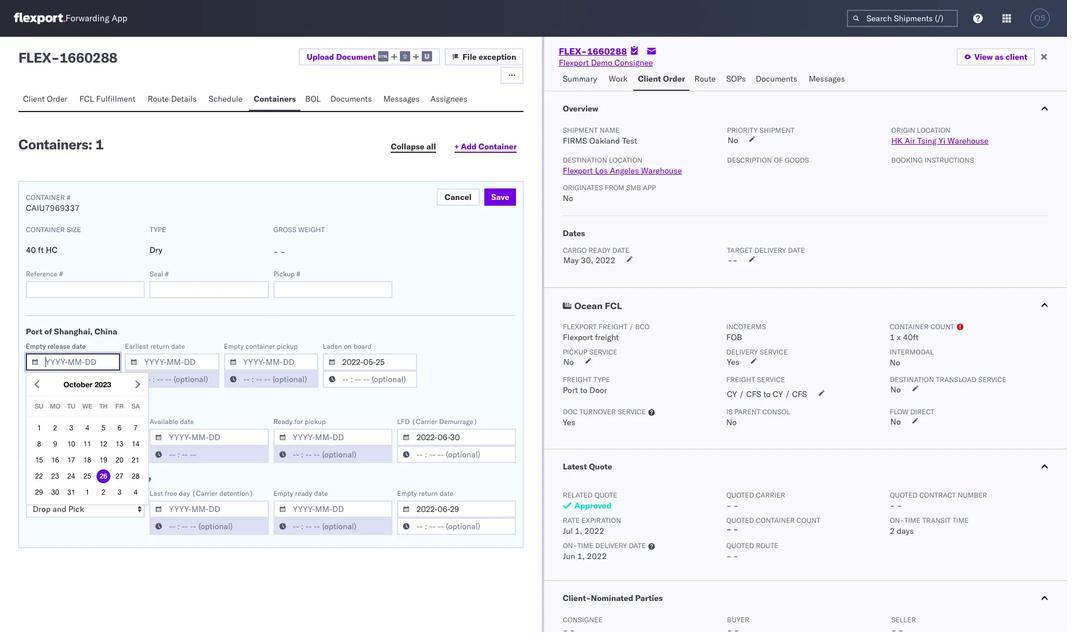 Task type: locate. For each thing, give the bounding box(es) containing it.
quoted for quoted route - -
[[727, 542, 755, 550]]

1 horizontal spatial pickup
[[563, 348, 588, 357]]

0 horizontal spatial delivery
[[596, 542, 627, 550]]

consignee down client-
[[563, 616, 603, 625]]

30,
[[581, 255, 594, 266]]

location for tsing
[[918, 126, 951, 135]]

1 horizontal spatial warehouse
[[642, 166, 683, 176]]

2 cfs from the left
[[793, 389, 808, 400]]

0 horizontal spatial client
[[23, 94, 45, 104]]

0 vertical spatial 2
[[53, 425, 57, 433]]

angeles
[[610, 166, 640, 176], [75, 474, 106, 484]]

related
[[563, 491, 593, 500]]

latest quote button
[[545, 450, 1068, 484]]

1, inside quoted contract number - - rate expiration jul 1, 2022
[[575, 526, 583, 537]]

1 horizontal spatial angeles
[[610, 166, 640, 176]]

flexport
[[559, 58, 589, 68], [563, 166, 593, 176], [563, 323, 597, 331], [563, 332, 593, 343], [26, 474, 58, 484]]

22
[[35, 473, 43, 481]]

0 horizontal spatial cfs
[[747, 389, 762, 400]]

type for freight type port to door
[[594, 376, 611, 384]]

Search Shipments (/) text field
[[848, 10, 959, 27]]

quoted for quoted carrier - -
[[727, 491, 755, 500]]

-- : -- -- (optional) text field for free
[[150, 518, 269, 535]]

1 vertical spatial client
[[23, 94, 45, 104]]

pickup service
[[563, 348, 618, 357]]

warehouse inside the origin location hk air tsing yi warehouse
[[948, 136, 989, 146]]

13
[[116, 441, 123, 449]]

quoted contract number - - rate expiration jul 1, 2022
[[563, 491, 988, 537]]

4 down 28 button
[[134, 489, 138, 497]]

27
[[116, 473, 123, 481]]

2023
[[95, 380, 111, 389]]

0 vertical spatial 2 button
[[48, 422, 62, 436]]

2 down 26 button
[[102, 489, 105, 497]]

empty ready date
[[274, 489, 328, 498]]

0 vertical spatial fcl
[[80, 94, 94, 104]]

0 horizontal spatial order
[[47, 94, 68, 104]]

-- : -- -- (optional) text field down last free day (carrier detention)
[[150, 518, 269, 535]]

pickup up freight type port to door
[[563, 348, 588, 357]]

2 vertical spatial warehouse
[[108, 474, 151, 484]]

on- for on-time delivery date
[[563, 542, 578, 550]]

container for empty container pickup
[[246, 342, 275, 351]]

1 horizontal spatial fcl
[[605, 300, 622, 312]]

4 left 5
[[85, 425, 89, 433]]

0 horizontal spatial freight
[[563, 376, 592, 384]]

documents button up overview button
[[752, 68, 805, 91]]

location inside destination location flexport los angeles warehouse
[[609, 156, 643, 164]]

delivery for delivery service
[[727, 348, 759, 357]]

angeles inside destination location flexport los angeles warehouse
[[610, 166, 640, 176]]

freight up door
[[563, 376, 592, 384]]

1 vertical spatial type
[[53, 489, 67, 498]]

1 vertical spatial app
[[643, 183, 657, 192]]

destination down intermodal no
[[891, 376, 935, 384]]

quoted inside quoted contract number - - rate expiration jul 1, 2022
[[891, 491, 918, 500]]

# down gross weight
[[297, 270, 301, 278]]

we
[[82, 403, 92, 410]]

is
[[727, 408, 733, 416]]

2 cy from the left
[[773, 389, 784, 400]]

to inside freight type port to door
[[581, 385, 588, 396]]

los right 23
[[60, 474, 73, 484]]

# up caiu7969337
[[67, 193, 71, 202]]

port up empty release date
[[26, 327, 42, 337]]

freight for freight service
[[727, 376, 756, 384]]

11
[[84, 441, 91, 449]]

yes down fob
[[727, 357, 740, 367]]

pickup right for
[[305, 418, 326, 426]]

no
[[728, 135, 739, 146], [563, 193, 574, 204], [564, 357, 574, 367], [891, 358, 901, 368], [891, 385, 902, 395], [891, 417, 902, 427], [727, 418, 737, 428]]

port for port of shanghai, china
[[26, 327, 42, 337]]

freight up cy / cfs to cy / cfs
[[727, 376, 756, 384]]

client down flex
[[23, 94, 45, 104]]

of right su at the bottom
[[44, 400, 52, 411]]

1 vertical spatial consignee
[[563, 616, 603, 625]]

container for container count
[[891, 323, 930, 331]]

40 ft hc
[[26, 245, 58, 255]]

documents button right bol
[[326, 89, 379, 111]]

1 horizontal spatial 2 button
[[97, 486, 110, 500]]

(y549) link
[[106, 400, 136, 411]]

fcl left fulfillment
[[80, 94, 94, 104]]

goods
[[785, 156, 810, 164]]

23 button
[[48, 470, 62, 484]]

ready for cargo
[[589, 246, 611, 255]]

0 horizontal spatial client order
[[23, 94, 68, 104]]

quoted inside quoted carrier - -
[[727, 491, 755, 500]]

of left goods
[[774, 156, 784, 164]]

order down flex - 1660288 at top
[[47, 94, 68, 104]]

-- : -- -- (optional) text field for board
[[323, 371, 418, 388]]

1 vertical spatial on-
[[563, 542, 578, 550]]

0 vertical spatial warehouse
[[948, 136, 989, 146]]

1 button down flexport los angeles warehouse
[[81, 486, 94, 500]]

no down is
[[727, 418, 737, 428]]

29
[[35, 489, 43, 497]]

2 vertical spatial 2
[[891, 526, 896, 537]]

2 up 9
[[53, 425, 57, 433]]

freight service
[[727, 376, 786, 384]]

1 horizontal spatial los
[[595, 166, 608, 176]]

yyyy-mm-dd text field down the release
[[26, 354, 120, 371]]

-- : -- -- (optional) text field down board
[[323, 371, 418, 388]]

15 button
[[32, 454, 46, 468]]

1 vertical spatial 2022
[[585, 526, 605, 537]]

0 vertical spatial delivery
[[755, 246, 787, 255]]

1 horizontal spatial pickup
[[305, 418, 326, 426]]

4 button left 5
[[81, 422, 94, 436]]

freight for freight type port to door
[[563, 376, 592, 384]]

approved
[[575, 501, 612, 511]]

/ inside flexport freight / bco flexport freight
[[630, 323, 634, 331]]

bol button
[[301, 89, 326, 111]]

0 horizontal spatial 2
[[53, 425, 57, 433]]

contract
[[920, 491, 957, 500]]

1 horizontal spatial 4 button
[[129, 486, 143, 500]]

documents right bol button
[[331, 94, 372, 104]]

consignee
[[615, 58, 653, 68], [563, 616, 603, 625]]

shanghai,
[[54, 327, 93, 337]]

container inside container # caiu7969337
[[26, 193, 65, 202]]

1 vertical spatial ready
[[295, 489, 313, 498]]

1 horizontal spatial messages
[[809, 74, 846, 84]]

messages for 'messages' button to the left
[[384, 94, 420, 104]]

pickup for pickup service
[[563, 348, 588, 357]]

to left door
[[581, 385, 588, 396]]

- -
[[274, 247, 286, 257]]

0 vertical spatial route
[[695, 74, 716, 84]]

2 for the rightmost 2 button
[[102, 489, 105, 497]]

tu
[[67, 403, 75, 410]]

time for on-time delivery date
[[578, 542, 594, 550]]

0 vertical spatial documents
[[756, 74, 798, 84]]

flexport up originates
[[563, 166, 593, 176]]

client
[[1006, 52, 1028, 62]]

1 horizontal spatial order
[[664, 74, 686, 84]]

2 freight from the left
[[727, 376, 756, 384]]

-- : -- -- (optional) text field down empty container pickup
[[224, 371, 319, 388]]

0 horizontal spatial return
[[150, 342, 169, 351]]

1 vertical spatial 3 button
[[113, 486, 127, 500]]

air
[[906, 136, 916, 146]]

quoted left route
[[727, 542, 755, 550]]

1 vertical spatial container
[[757, 516, 796, 525]]

YYYY-MM-DD text field
[[323, 354, 418, 371], [26, 429, 145, 446], [397, 429, 517, 446], [397, 501, 517, 518]]

freight type port to door
[[563, 376, 611, 396]]

(carrier right lfd
[[412, 418, 438, 426]]

on- up jun
[[563, 542, 578, 550]]

client for the right client order button
[[638, 74, 662, 84]]

flexport down ocean
[[563, 323, 597, 331]]

app inside originates from smb app no
[[643, 183, 657, 192]]

type inside freight type port to door
[[594, 376, 611, 384]]

-- : -- -- (optional) text field up oakland, on the left of page
[[26, 371, 120, 388]]

for
[[295, 418, 303, 426]]

-- : -- -- (optional) text field for pickup
[[274, 446, 393, 464]]

0 horizontal spatial /
[[630, 323, 634, 331]]

+
[[455, 141, 459, 152]]

1 horizontal spatial app
[[643, 183, 657, 192]]

door
[[590, 385, 608, 396]]

quote
[[589, 462, 613, 472]]

date for empty ready date
[[314, 489, 328, 498]]

1 horizontal spatial to
[[764, 389, 771, 400]]

type up door
[[594, 376, 611, 384]]

priority
[[728, 126, 758, 135]]

-- : -- -- (optional) text field down ready for pickup
[[274, 446, 393, 464]]

2022 down cargo ready date
[[596, 255, 616, 266]]

8 button
[[32, 438, 46, 452]]

1 vertical spatial messages
[[384, 94, 420, 104]]

quoted inside quoted route - -
[[727, 542, 755, 550]]

8
[[37, 441, 41, 449]]

port for port of oakland, ca (y549)
[[26, 400, 42, 411]]

28 button
[[129, 470, 143, 484]]

quoted left the contract
[[891, 491, 918, 500]]

0 vertical spatial messages
[[809, 74, 846, 84]]

destination down the "firms"
[[563, 156, 608, 164]]

pickup down - -
[[274, 270, 295, 278]]

19 button
[[97, 454, 110, 468]]

0 horizontal spatial type
[[53, 489, 67, 498]]

0 vertical spatial 4 button
[[81, 422, 94, 436]]

18 button
[[81, 454, 94, 468]]

2022 for 1,
[[587, 552, 607, 562]]

schedule button
[[204, 89, 249, 111]]

None text field
[[26, 281, 145, 298]]

quoted inside quoted container count - -
[[727, 516, 755, 525]]

25
[[84, 473, 91, 481]]

3 button up 10 button
[[64, 422, 78, 436]]

quoted down quoted carrier - -
[[727, 516, 755, 525]]

14
[[132, 441, 140, 449]]

0 horizontal spatial 3
[[69, 425, 73, 433]]

0 horizontal spatial los
[[60, 474, 73, 484]]

1 horizontal spatial return
[[419, 489, 438, 498]]

pickup for ready for pickup
[[305, 418, 326, 426]]

container up '40ft'
[[891, 323, 930, 331]]

delivery down expiration
[[596, 542, 627, 550]]

40ft
[[904, 332, 919, 343]]

7
[[134, 425, 138, 433]]

1 horizontal spatial freight
[[727, 376, 756, 384]]

order left route button
[[664, 74, 686, 84]]

container inside quoted container count - -
[[757, 516, 796, 525]]

yes down doc
[[563, 418, 576, 428]]

23
[[51, 473, 59, 481]]

YYYY-MM-DD text field
[[26, 354, 120, 371], [125, 354, 219, 371], [224, 354, 319, 371], [150, 429, 269, 446], [274, 429, 393, 446], [150, 501, 269, 518], [274, 501, 393, 518]]

0 vertical spatial 2022
[[596, 255, 616, 266]]

1 horizontal spatial location
[[918, 126, 951, 135]]

0 vertical spatial location
[[918, 126, 951, 135]]

1 vertical spatial angeles
[[75, 474, 106, 484]]

-- : -- -- (optional) text field for return
[[125, 371, 219, 388]]

1 vertical spatial pickup
[[305, 418, 326, 426]]

6 button
[[113, 422, 127, 436]]

messages button
[[805, 68, 852, 91], [379, 89, 426, 111]]

0 horizontal spatial consignee
[[563, 616, 603, 625]]

month  2023-10 element
[[30, 421, 145, 501]]

quoted for quoted contract number - - rate expiration jul 1, 2022
[[891, 491, 918, 500]]

destination for service
[[891, 376, 935, 384]]

# for reference #
[[59, 270, 63, 278]]

count up 'intermodal'
[[931, 323, 955, 331]]

yyyy-mm-dd text field for release
[[26, 354, 120, 371]]

doc
[[563, 408, 578, 416]]

gross
[[274, 225, 297, 234]]

port up discharge
[[26, 400, 42, 411]]

2 button down 26 button
[[97, 486, 110, 500]]

container
[[479, 141, 517, 152], [26, 193, 65, 202], [26, 225, 65, 234], [891, 323, 930, 331]]

1 vertical spatial delivery
[[596, 542, 627, 550]]

None text field
[[150, 281, 269, 298], [274, 281, 393, 298], [150, 281, 269, 298], [274, 281, 393, 298]]

/ left bco
[[630, 323, 634, 331]]

1 horizontal spatial yes
[[727, 357, 740, 367]]

yyyy-mm-dd text field for laden on board
[[323, 354, 418, 371]]

-- : -- -- (optional) text field
[[323, 371, 418, 388], [274, 446, 393, 464], [397, 446, 517, 464], [397, 518, 517, 535]]

client order down flex
[[23, 94, 68, 104]]

-- : -- -- (optional) text field for date
[[397, 518, 517, 535]]

-- : -- -- (optional) text field down the earliest return date
[[125, 371, 219, 388]]

0 horizontal spatial to
[[581, 385, 588, 396]]

2 button up 9
[[48, 422, 62, 436]]

yyyy-mm-dd text field for discharge date
[[26, 429, 145, 446]]

messages button up overview button
[[805, 68, 852, 91]]

container right the add
[[479, 141, 517, 152]]

no down pickup service
[[564, 357, 574, 367]]

1 vertical spatial yes
[[563, 418, 576, 428]]

destination inside destination location flexport los angeles warehouse
[[563, 156, 608, 164]]

client order for the right client order button
[[638, 74, 686, 84]]

of for shanghai,
[[44, 327, 52, 337]]

laden
[[323, 342, 342, 351]]

0 horizontal spatial destination
[[563, 156, 608, 164]]

1 vertical spatial fcl
[[605, 300, 622, 312]]

1 freight from the left
[[563, 376, 592, 384]]

on-time transit time 2 days
[[891, 516, 970, 537]]

ready for empty
[[295, 489, 313, 498]]

1 button up 8
[[32, 422, 46, 436]]

(carrier right 'day'
[[192, 489, 218, 498]]

2 horizontal spatial /
[[786, 389, 791, 400]]

weight
[[298, 225, 325, 234]]

1 horizontal spatial cfs
[[793, 389, 808, 400]]

flexport for flexport freight / bco flexport freight
[[563, 323, 597, 331]]

delivery left 30
[[26, 489, 51, 498]]

yyyy-mm-dd text field down available date
[[150, 429, 269, 446]]

0 horizontal spatial pickup
[[277, 342, 298, 351]]

quote
[[595, 491, 618, 500]]

documents right sops button
[[756, 74, 798, 84]]

quoted route - -
[[727, 542, 779, 562]]

3 button down 27 button
[[113, 486, 127, 500]]

port up doc
[[563, 385, 579, 396]]

messages for rightmost 'messages' button
[[809, 74, 846, 84]]

0 vertical spatial 4
[[85, 425, 89, 433]]

no up the flow
[[891, 385, 902, 395]]

+ add container
[[455, 141, 517, 152]]

-- : -- -- (optional) text field
[[26, 371, 120, 388], [125, 371, 219, 388], [224, 371, 319, 388], [150, 518, 269, 535], [274, 518, 393, 535]]

client order button down flex
[[18, 89, 75, 111]]

no down priority
[[728, 135, 739, 146]]

assignees
[[431, 94, 468, 104]]

cfs
[[747, 389, 762, 400], [793, 389, 808, 400]]

location inside the origin location hk air tsing yi warehouse
[[918, 126, 951, 135]]

on- inside on-time transit time 2 days
[[891, 516, 905, 525]]

time right the transit at bottom
[[953, 516, 970, 525]]

0 horizontal spatial ready
[[295, 489, 313, 498]]

container up 40 ft hc
[[26, 225, 65, 234]]

caiu7969337
[[26, 203, 80, 213]]

1 vertical spatial pickup
[[563, 348, 588, 357]]

empty for empty release date
[[26, 342, 46, 351]]

demo
[[591, 58, 613, 68]]

1 horizontal spatial client
[[638, 74, 662, 84]]

freight inside freight type port to door
[[563, 376, 592, 384]]

0 horizontal spatial on-
[[563, 542, 578, 550]]

container up caiu7969337
[[26, 193, 65, 202]]

2022 for 30,
[[596, 255, 616, 266]]

pickup for empty container pickup
[[277, 342, 298, 351]]

date for target delivery date
[[789, 246, 806, 255]]

4 button down 28 button
[[129, 486, 143, 500]]

-- : -- -- text field
[[26, 446, 145, 464]]

0 vertical spatial 3 button
[[64, 422, 78, 436]]

0 vertical spatial pickup
[[274, 270, 295, 278]]

hc
[[46, 245, 58, 255]]

route for route details
[[148, 94, 169, 104]]

consignee up work
[[615, 58, 653, 68]]

target delivery date
[[728, 246, 806, 255]]

1 vertical spatial destination
[[891, 376, 935, 384]]

#
[[67, 193, 71, 202], [59, 270, 63, 278], [165, 270, 169, 278], [297, 270, 301, 278]]

empty for empty return date
[[397, 489, 417, 498]]

overview button
[[545, 91, 1068, 126]]

route left sops
[[695, 74, 716, 84]]

los inside destination location flexport los angeles warehouse
[[595, 166, 608, 176]]

flexport. image
[[14, 13, 66, 24]]

0 horizontal spatial 1660288
[[59, 49, 117, 66]]

-- : -- -- (optional) text field down "empty return date"
[[397, 518, 517, 535]]

china
[[95, 327, 117, 337]]

2 left days
[[891, 526, 896, 537]]

container for quoted container count - -
[[757, 516, 796, 525]]

of
[[774, 156, 784, 164], [44, 327, 52, 337], [44, 400, 52, 411]]

count down latest quote button
[[797, 516, 821, 525]]

delivery down fob
[[727, 348, 759, 357]]

0 vertical spatial port
[[26, 327, 42, 337]]

1 vertical spatial 2
[[102, 489, 105, 497]]

(y549)
[[106, 400, 136, 411]]

messages button left assignees
[[379, 89, 426, 111]]

cy up is
[[727, 389, 738, 400]]

dates
[[563, 228, 586, 239]]

october
[[64, 380, 93, 389]]

yyyy-mm-dd text field down empty container pickup
[[224, 354, 319, 371]]

return for earliest
[[150, 342, 169, 351]]

lfd
[[397, 418, 410, 426]]

2022 down expiration
[[585, 526, 605, 537]]

no down originates
[[563, 193, 574, 204]]

buyer
[[728, 616, 750, 625]]

app
[[112, 13, 127, 24], [643, 183, 657, 192]]

may 30, 2022
[[564, 255, 616, 266]]

# inside container # caiu7969337
[[67, 193, 71, 202]]

1 vertical spatial 1,
[[578, 552, 585, 562]]

quoted left carrier
[[727, 491, 755, 500]]

delivery type
[[26, 489, 67, 498]]

yyyy-mm-dd text field down ready for pickup
[[274, 429, 393, 446]]

container
[[246, 342, 275, 351], [757, 516, 796, 525]]

/ up parent
[[740, 389, 745, 400]]

2 vertical spatial 2022
[[587, 552, 607, 562]]

1 cfs from the left
[[747, 389, 762, 400]]

yyyy-mm-dd text field down the earliest return date
[[125, 354, 219, 371]]

# right seal
[[165, 270, 169, 278]]

messages left assignees
[[384, 94, 420, 104]]

count inside quoted container count - -
[[797, 516, 821, 525]]

0 vertical spatial 1 button
[[32, 422, 46, 436]]

0 horizontal spatial app
[[112, 13, 127, 24]]

type
[[594, 376, 611, 384], [53, 489, 67, 498]]

1 vertical spatial 2 button
[[97, 486, 110, 500]]

# for seal #
[[165, 270, 169, 278]]

1 up 8
[[37, 425, 41, 433]]

0 horizontal spatial delivery
[[26, 489, 51, 498]]

date for cargo ready date
[[613, 246, 630, 255]]

0 vertical spatial 1,
[[575, 526, 583, 537]]

cy / cfs to cy / cfs
[[727, 389, 808, 400]]

2022 down on-time delivery date on the bottom
[[587, 552, 607, 562]]

1 horizontal spatial count
[[931, 323, 955, 331]]

-- : -- -- (optional) text field for ready
[[274, 518, 393, 535]]

to down service
[[764, 389, 771, 400]]

1 vertical spatial client order
[[23, 94, 68, 104]]

0 horizontal spatial pickup
[[274, 270, 295, 278]]

2 for the left 2 button
[[53, 425, 57, 433]]

# right reference
[[59, 270, 63, 278]]

1 horizontal spatial type
[[594, 376, 611, 384]]

-- : -- -- text field
[[150, 446, 269, 464]]

cy down service
[[773, 389, 784, 400]]

1 vertical spatial 4
[[134, 489, 138, 497]]

0 horizontal spatial count
[[797, 516, 821, 525]]

route button
[[690, 68, 722, 91]]

to
[[581, 385, 588, 396], [764, 389, 771, 400]]

gross weight
[[274, 225, 325, 234]]

flexport freight / bco flexport freight
[[563, 323, 650, 343]]



Task type: vqa. For each thing, say whether or not it's contained in the screenshot.
BICU1234565,
no



Task type: describe. For each thing, give the bounding box(es) containing it.
ready for pickup
[[274, 418, 326, 426]]

7 button
[[129, 422, 143, 436]]

yyyy-mm-dd text field for for
[[274, 429, 393, 446]]

latest quote
[[563, 462, 613, 472]]

save button
[[485, 189, 517, 206]]

container inside + add container button
[[479, 141, 517, 152]]

work button
[[605, 68, 634, 91]]

pickup for pickup #
[[274, 270, 295, 278]]

expiration
[[582, 516, 622, 525]]

hk
[[892, 136, 903, 146]]

earliest
[[125, 342, 149, 351]]

container size
[[26, 225, 81, 234]]

fcl inside button
[[605, 300, 622, 312]]

1 horizontal spatial 3 button
[[113, 486, 127, 500]]

fcl fulfillment button
[[75, 89, 143, 111]]

0 vertical spatial count
[[931, 323, 955, 331]]

is parent consol no
[[727, 408, 791, 428]]

0 vertical spatial yes
[[727, 357, 740, 367]]

last free day (carrier detention)
[[150, 489, 254, 498]]

flex-
[[559, 45, 588, 57]]

container for container size
[[26, 225, 65, 234]]

description
[[728, 156, 773, 164]]

# for container # caiu7969337
[[67, 193, 71, 202]]

sops
[[727, 74, 747, 84]]

jun 1, 2022
[[563, 552, 607, 562]]

0 horizontal spatial yes
[[563, 418, 576, 428]]

ca
[[91, 400, 103, 411]]

free
[[165, 489, 177, 498]]

flexport for flexport los angeles warehouse
[[26, 474, 58, 484]]

containers: 1
[[18, 136, 104, 153]]

flexport demo consignee link
[[559, 57, 653, 68]]

0 horizontal spatial 4
[[85, 425, 89, 433]]

30 button
[[48, 486, 62, 500]]

0 horizontal spatial 3 button
[[64, 422, 78, 436]]

1 horizontal spatial 1660288
[[588, 45, 627, 57]]

yyyy-mm-dd text field for container
[[224, 354, 319, 371]]

location for angeles
[[609, 156, 643, 164]]

0 vertical spatial 3
[[69, 425, 73, 433]]

pickup #
[[274, 270, 301, 278]]

summary button
[[559, 68, 605, 91]]

quoted container count - -
[[727, 516, 821, 535]]

0 horizontal spatial (carrier
[[192, 489, 218, 498]]

su
[[35, 403, 43, 410]]

31 button
[[64, 486, 78, 500]]

empty release date
[[26, 342, 86, 351]]

date for empty release date
[[72, 342, 86, 351]]

client for left client order button
[[23, 94, 45, 104]]

container for container # caiu7969337
[[26, 193, 65, 202]]

seller
[[892, 616, 917, 625]]

on-time delivery date
[[563, 542, 646, 550]]

17 button
[[64, 454, 78, 468]]

1 right containers:
[[95, 136, 104, 153]]

1 cy from the left
[[727, 389, 738, 400]]

warehouse inside destination location flexport los angeles warehouse
[[642, 166, 683, 176]]

1 horizontal spatial consignee
[[615, 58, 653, 68]]

work
[[609, 74, 628, 84]]

--
[[728, 255, 738, 266]]

view as client
[[975, 52, 1028, 62]]

0 horizontal spatial messages button
[[379, 89, 426, 111]]

1 left 'x'
[[891, 332, 896, 343]]

service up service
[[760, 348, 788, 357]]

1 horizontal spatial delivery
[[755, 246, 787, 255]]

ready
[[274, 418, 293, 426]]

# for pickup #
[[297, 270, 301, 278]]

intermodal
[[891, 348, 935, 357]]

route for route
[[695, 74, 716, 84]]

fcl inside 'button'
[[80, 94, 94, 104]]

fr
[[116, 403, 124, 410]]

1 horizontal spatial client order button
[[634, 68, 690, 91]]

yyyy-mm-dd text field for lfd (carrier demurrage)
[[397, 429, 517, 446]]

14 button
[[129, 438, 143, 452]]

0 vertical spatial freight
[[599, 323, 628, 331]]

flexport for flexport demo consignee
[[559, 58, 589, 68]]

port of oakland, ca (y549)
[[26, 400, 136, 411]]

reference #
[[26, 270, 63, 278]]

12 button
[[97, 438, 110, 452]]

origin location hk air tsing yi warehouse
[[892, 126, 989, 146]]

24
[[67, 473, 75, 481]]

client order for left client order button
[[23, 94, 68, 104]]

smb
[[627, 183, 642, 192]]

delivery for delivery type
[[26, 489, 51, 498]]

add
[[461, 141, 477, 152]]

yyyy-mm-dd text field for free
[[150, 501, 269, 518]]

1 vertical spatial 4 button
[[129, 486, 143, 500]]

of for oakland,
[[44, 400, 52, 411]]

overview
[[563, 104, 599, 114]]

assignees button
[[426, 89, 475, 111]]

type
[[150, 225, 166, 234]]

0 vertical spatial (carrier
[[412, 418, 438, 426]]

no inside intermodal no
[[891, 358, 901, 368]]

release
[[48, 342, 70, 351]]

file
[[463, 52, 477, 62]]

1 vertical spatial order
[[47, 94, 68, 104]]

tsing
[[918, 136, 937, 146]]

destination for flexport
[[563, 156, 608, 164]]

file exception
[[463, 52, 517, 62]]

yyyy-mm-dd text field for empty return date
[[397, 501, 517, 518]]

yyyy-mm-dd text field for ready
[[274, 501, 393, 518]]

detention)
[[219, 489, 254, 498]]

flexport inside destination location flexport los angeles warehouse
[[563, 166, 593, 176]]

flexport demo consignee
[[559, 58, 653, 68]]

22 button
[[32, 470, 46, 484]]

21
[[132, 457, 140, 465]]

0 horizontal spatial client order button
[[18, 89, 75, 111]]

available date
[[150, 418, 194, 426]]

type for delivery type
[[53, 489, 67, 498]]

time for on-time transit time 2 days
[[905, 516, 921, 525]]

-- : -- -- (optional) text field for release
[[26, 371, 120, 388]]

26 button
[[97, 470, 110, 484]]

port of shanghai, china
[[26, 327, 117, 337]]

1 horizontal spatial 4
[[134, 489, 138, 497]]

yyyy-mm-dd text field for date
[[150, 429, 269, 446]]

service right transload
[[979, 376, 1007, 384]]

service right turnover
[[618, 408, 646, 416]]

-- : -- -- (optional) text field for demurrage)
[[397, 446, 517, 464]]

date for earliest return date
[[171, 342, 185, 351]]

1 down flexport los angeles warehouse
[[85, 489, 89, 497]]

12
[[100, 441, 107, 449]]

return for empty
[[419, 489, 438, 498]]

to for cy
[[764, 389, 771, 400]]

1 vertical spatial 1 button
[[81, 486, 94, 500]]

reference
[[26, 270, 57, 278]]

1 horizontal spatial documents
[[756, 74, 798, 84]]

port inside freight type port to door
[[563, 385, 579, 396]]

1 vertical spatial 3
[[118, 489, 122, 497]]

1 vertical spatial freight
[[595, 332, 619, 343]]

0 horizontal spatial 1 button
[[32, 422, 46, 436]]

os button
[[1028, 5, 1054, 32]]

no down the flow
[[891, 417, 902, 427]]

upload
[[307, 52, 334, 62]]

sops button
[[722, 68, 752, 91]]

1 horizontal spatial /
[[740, 389, 745, 400]]

no inside is parent consol no
[[727, 418, 737, 428]]

yyyy-mm-dd text field for return
[[125, 354, 219, 371]]

bol
[[305, 94, 321, 104]]

service down flexport freight / bco flexport freight
[[590, 348, 618, 357]]

transit
[[923, 516, 952, 525]]

firms
[[563, 136, 588, 146]]

empty for empty ready date
[[274, 489, 294, 498]]

x
[[898, 332, 902, 343]]

jul
[[563, 526, 573, 537]]

date for empty return date
[[440, 489, 454, 498]]

-- : -- -- (optional) text field for container
[[224, 371, 319, 388]]

0 horizontal spatial 4 button
[[81, 422, 94, 436]]

quoted for quoted container count - -
[[727, 516, 755, 525]]

0 vertical spatial order
[[664, 74, 686, 84]]

2 inside on-time transit time 2 days
[[891, 526, 896, 537]]

route
[[757, 542, 779, 550]]

1 vertical spatial los
[[60, 474, 73, 484]]

13 button
[[113, 438, 127, 452]]

1 horizontal spatial messages button
[[805, 68, 852, 91]]

summary
[[563, 74, 598, 84]]

0 horizontal spatial 2 button
[[48, 422, 62, 436]]

seal #
[[150, 270, 169, 278]]

2 horizontal spatial time
[[953, 516, 970, 525]]

to for door
[[581, 385, 588, 396]]

27 button
[[113, 470, 127, 484]]

16 button
[[48, 454, 62, 468]]

empty return date
[[397, 489, 454, 498]]

empty for empty container pickup
[[224, 342, 244, 351]]

on- for on-time transit time 2 days
[[891, 516, 905, 525]]

fob
[[727, 332, 743, 343]]

0 horizontal spatial documents
[[331, 94, 372, 104]]

0 horizontal spatial angeles
[[75, 474, 106, 484]]

cargo ready date
[[563, 246, 630, 255]]

th
[[99, 403, 108, 410]]

parent
[[735, 408, 761, 416]]

0 horizontal spatial documents button
[[326, 89, 379, 111]]

1 horizontal spatial documents button
[[752, 68, 805, 91]]

no inside originates from smb app no
[[563, 193, 574, 204]]

of for goods
[[774, 156, 784, 164]]

2022 inside quoted contract number - - rate expiration jul 1, 2022
[[585, 526, 605, 537]]

flexport up pickup service
[[563, 332, 593, 343]]

shipment
[[760, 126, 795, 135]]

+ add container button
[[448, 138, 524, 156]]

9
[[53, 441, 57, 449]]

incoterms
[[727, 323, 767, 331]]



